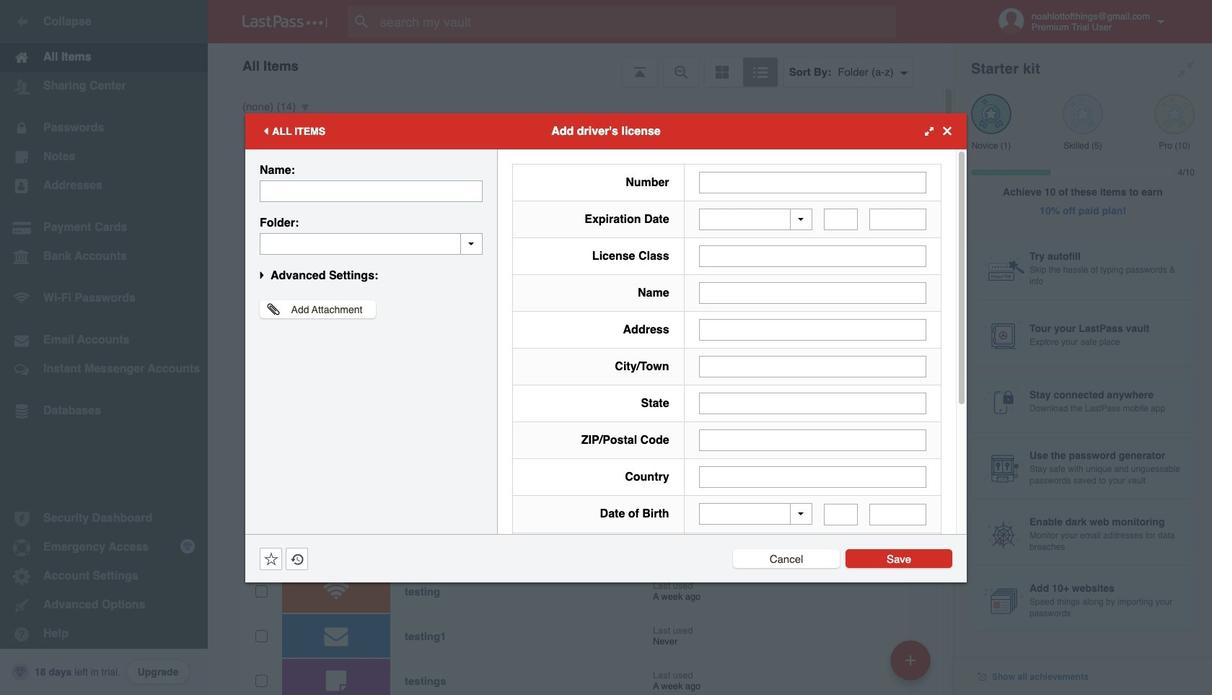 Task type: locate. For each thing, give the bounding box(es) containing it.
None text field
[[260, 233, 483, 254], [699, 282, 927, 304], [699, 319, 927, 341], [699, 430, 927, 451], [824, 504, 859, 525], [260, 233, 483, 254], [699, 282, 927, 304], [699, 319, 927, 341], [699, 430, 927, 451], [824, 504, 859, 525]]

search my vault text field
[[348, 6, 925, 38]]

main navigation navigation
[[0, 0, 208, 695]]

dialog
[[245, 113, 967, 695]]

None text field
[[699, 171, 927, 193], [260, 180, 483, 202], [824, 209, 859, 230], [870, 209, 927, 230], [699, 245, 927, 267], [699, 356, 927, 378], [699, 393, 927, 414], [699, 466, 927, 488], [870, 504, 927, 525], [699, 171, 927, 193], [260, 180, 483, 202], [824, 209, 859, 230], [870, 209, 927, 230], [699, 245, 927, 267], [699, 356, 927, 378], [699, 393, 927, 414], [699, 466, 927, 488], [870, 504, 927, 525]]

vault options navigation
[[208, 43, 954, 87]]



Task type: describe. For each thing, give the bounding box(es) containing it.
Search search field
[[348, 6, 925, 38]]

new item navigation
[[886, 636, 940, 695]]

lastpass image
[[243, 15, 328, 28]]

new item image
[[906, 655, 916, 665]]



Task type: vqa. For each thing, say whether or not it's contained in the screenshot.
text box
yes



